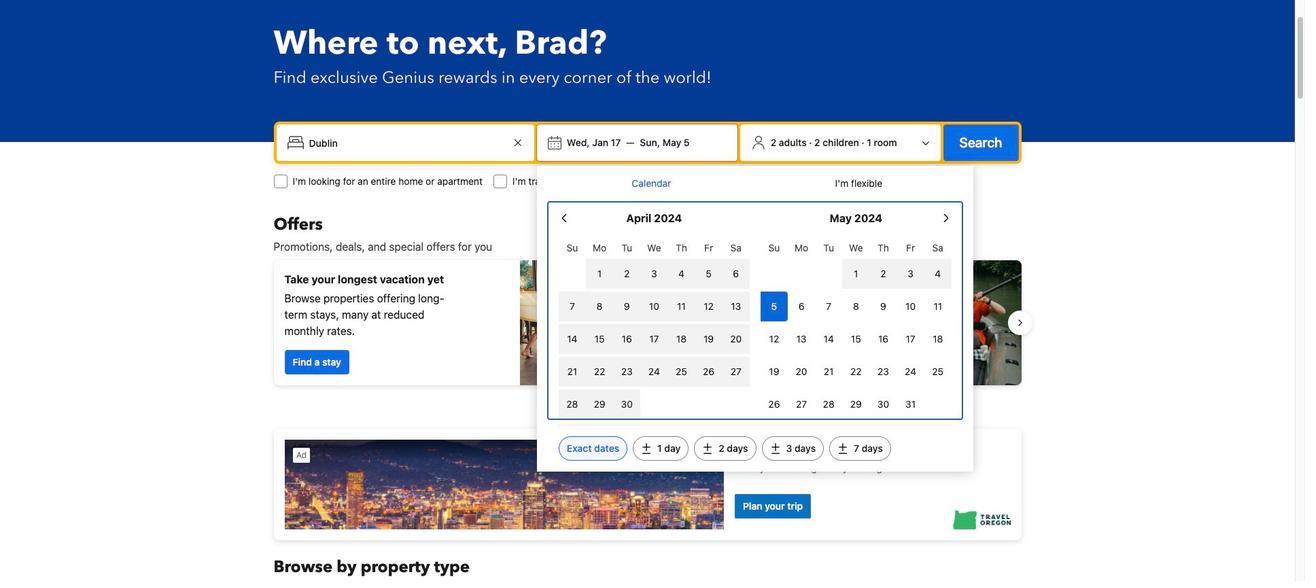 Task type: describe. For each thing, give the bounding box(es) containing it.
22 May 2024 checkbox
[[843, 357, 870, 387]]

15 May 2024 checkbox
[[843, 324, 870, 354]]

12 April 2024 checkbox
[[695, 292, 723, 322]]

1 May 2024 checkbox
[[843, 259, 870, 289]]

25 May 2024 checkbox
[[925, 357, 952, 387]]

14 May 2024 checkbox
[[816, 324, 843, 354]]

13 May 2024 checkbox
[[788, 324, 816, 354]]

1 April 2024 checkbox
[[586, 259, 614, 289]]

21 April 2024 checkbox
[[559, 357, 586, 387]]

10 May 2024 checkbox
[[898, 292, 925, 322]]

28 May 2024 checkbox
[[816, 390, 843, 420]]

20 May 2024 checkbox
[[788, 357, 816, 387]]

18 May 2024 checkbox
[[925, 324, 952, 354]]

10 April 2024 checkbox
[[641, 292, 668, 322]]

26 May 2024 checkbox
[[761, 390, 788, 420]]

29 April 2024 checkbox
[[586, 390, 614, 420]]

11 May 2024 checkbox
[[925, 292, 952, 322]]

take your longest vacation yet image
[[520, 260, 642, 386]]

4 May 2024 checkbox
[[925, 259, 952, 289]]

1 grid from the left
[[559, 235, 750, 420]]

16 May 2024 checkbox
[[870, 324, 898, 354]]

19 April 2024 checkbox
[[695, 324, 723, 354]]

17 April 2024 checkbox
[[641, 324, 668, 354]]

3 May 2024 checkbox
[[898, 259, 925, 289]]

24 April 2024 checkbox
[[641, 357, 668, 387]]

15 April 2024 checkbox
[[586, 324, 614, 354]]

8 April 2024 checkbox
[[586, 292, 614, 322]]

16 April 2024 checkbox
[[614, 324, 641, 354]]

advertisement element
[[274, 429, 1022, 541]]

13 April 2024 checkbox
[[723, 292, 750, 322]]

20 April 2024 checkbox
[[723, 324, 750, 354]]

19 May 2024 checkbox
[[761, 357, 788, 387]]

28 April 2024 checkbox
[[559, 390, 586, 420]]

9 May 2024 checkbox
[[870, 292, 898, 322]]



Task type: locate. For each thing, give the bounding box(es) containing it.
22 April 2024 checkbox
[[586, 357, 614, 387]]

25 April 2024 checkbox
[[668, 357, 695, 387]]

30 April 2024 checkbox
[[614, 390, 641, 420]]

12 May 2024 checkbox
[[761, 324, 788, 354]]

region
[[263, 255, 1033, 391]]

18 April 2024 checkbox
[[668, 324, 695, 354]]

grid
[[559, 235, 750, 420], [761, 235, 952, 420]]

3 April 2024 checkbox
[[641, 259, 668, 289]]

4 April 2024 checkbox
[[668, 259, 695, 289]]

6 May 2024 checkbox
[[788, 292, 816, 322]]

a young girl and woman kayak on a river image
[[653, 260, 1022, 386]]

21 May 2024 checkbox
[[816, 357, 843, 387]]

5 May 2024 checkbox
[[761, 292, 788, 322]]

23 May 2024 checkbox
[[870, 357, 898, 387]]

5 April 2024 checkbox
[[695, 259, 723, 289]]

8 May 2024 checkbox
[[843, 292, 870, 322]]

2 May 2024 checkbox
[[870, 259, 898, 289]]

0 horizontal spatial grid
[[559, 235, 750, 420]]

27 April 2024 checkbox
[[723, 357, 750, 387]]

24 May 2024 checkbox
[[898, 357, 925, 387]]

9 April 2024 checkbox
[[614, 292, 641, 322]]

Where are you going? field
[[304, 131, 510, 155]]

2 grid from the left
[[761, 235, 952, 420]]

1 horizontal spatial grid
[[761, 235, 952, 420]]

7 May 2024 checkbox
[[816, 292, 843, 322]]

main content
[[263, 214, 1033, 582]]

6 April 2024 checkbox
[[723, 259, 750, 289]]

31 May 2024 checkbox
[[898, 390, 925, 420]]

7 April 2024 checkbox
[[559, 292, 586, 322]]

2 April 2024 checkbox
[[614, 259, 641, 289]]

11 April 2024 checkbox
[[668, 292, 695, 322]]

30 May 2024 checkbox
[[870, 390, 898, 420]]

26 April 2024 checkbox
[[695, 357, 723, 387]]

tab list
[[548, 166, 963, 203]]

27 May 2024 checkbox
[[788, 390, 816, 420]]

14 April 2024 checkbox
[[559, 324, 586, 354]]

17 May 2024 checkbox
[[898, 324, 925, 354]]

23 April 2024 checkbox
[[614, 357, 641, 387]]

29 May 2024 checkbox
[[843, 390, 870, 420]]

cell
[[586, 256, 614, 289], [614, 256, 641, 289], [641, 256, 668, 289], [668, 256, 695, 289], [695, 256, 723, 289], [723, 256, 750, 289], [843, 256, 870, 289], [870, 256, 898, 289], [898, 256, 925, 289], [925, 256, 952, 289], [559, 289, 586, 322], [586, 289, 614, 322], [614, 289, 641, 322], [641, 289, 668, 322], [668, 289, 695, 322], [695, 289, 723, 322], [723, 289, 750, 322], [761, 289, 788, 322], [559, 322, 586, 354], [586, 322, 614, 354], [614, 322, 641, 354], [641, 322, 668, 354], [668, 322, 695, 354], [695, 322, 723, 354], [723, 322, 750, 354], [559, 354, 586, 387], [586, 354, 614, 387], [614, 354, 641, 387], [641, 354, 668, 387], [668, 354, 695, 387], [695, 354, 723, 387], [723, 354, 750, 387], [559, 387, 586, 420], [586, 387, 614, 420], [614, 387, 641, 420]]



Task type: vqa. For each thing, say whether or not it's contained in the screenshot.
By: to the top
no



